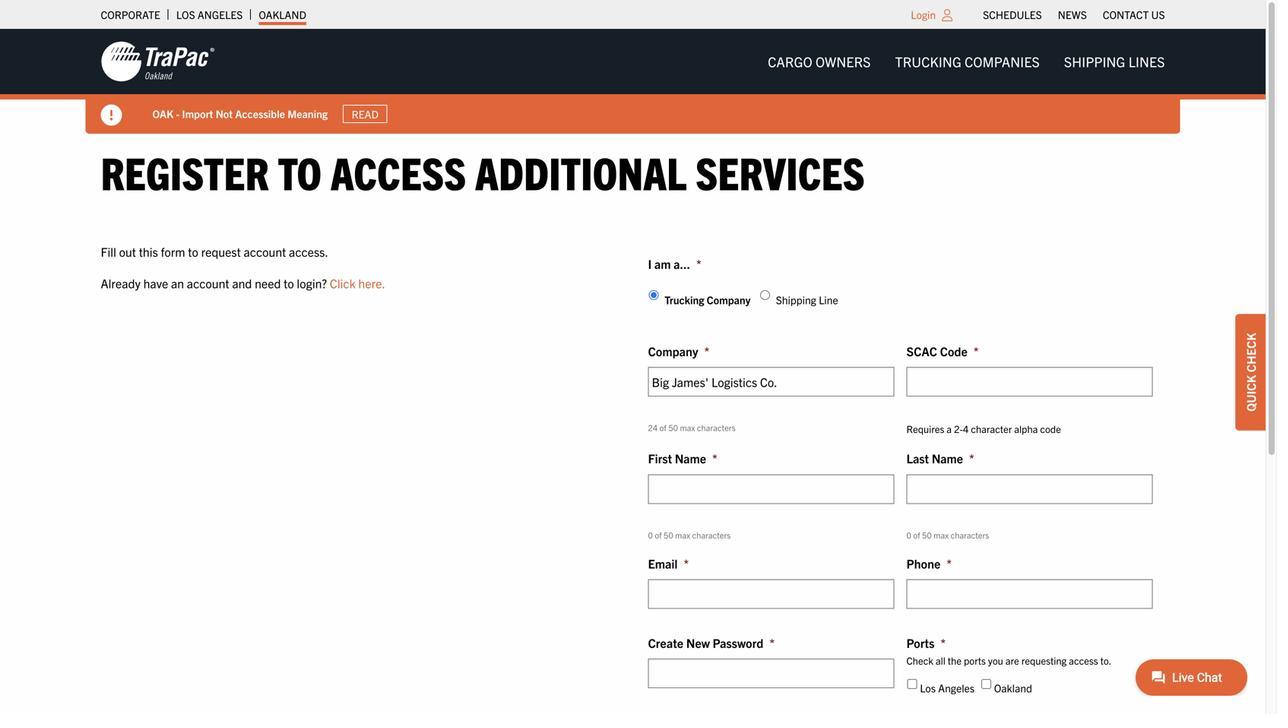 Task type: vqa. For each thing, say whether or not it's contained in the screenshot.


Task type: locate. For each thing, give the bounding box(es) containing it.
50 up phone *
[[922, 530, 932, 540]]

0 horizontal spatial company
[[648, 343, 698, 359]]

additional
[[475, 144, 687, 199]]

menu bar containing cargo owners
[[756, 46, 1177, 77]]

angeles down the the
[[938, 681, 975, 695]]

los
[[176, 8, 195, 21], [920, 681, 936, 695]]

0 horizontal spatial 0 of 50 max characters
[[648, 530, 731, 540]]

50 up email *
[[664, 530, 673, 540]]

characters for company *
[[697, 423, 735, 433]]

solid image
[[101, 105, 122, 126]]

menu bar
[[975, 4, 1173, 25], [756, 46, 1177, 77]]

0 of 50 max characters up phone *
[[906, 530, 989, 540]]

trucking down the login 'link'
[[895, 53, 961, 70]]

1 horizontal spatial oakland
[[994, 681, 1032, 695]]

company down the trucking company option
[[648, 343, 698, 359]]

1 vertical spatial los angeles
[[920, 681, 975, 695]]

0 horizontal spatial account
[[187, 276, 229, 291]]

0 vertical spatial menu bar
[[975, 4, 1173, 25]]

of up 'email'
[[655, 530, 662, 540]]

2 vertical spatial to
[[284, 276, 294, 291]]

have
[[143, 276, 168, 291]]

1 name from the left
[[675, 451, 706, 466]]

*
[[696, 256, 701, 271], [704, 343, 709, 359], [974, 343, 979, 359], [712, 451, 717, 466], [969, 451, 974, 466], [684, 556, 689, 571], [947, 556, 952, 571], [770, 635, 775, 651], [941, 635, 946, 651]]

los angeles
[[176, 8, 243, 21], [920, 681, 975, 695]]

companies
[[965, 53, 1040, 70]]

0 vertical spatial angeles
[[198, 8, 243, 21]]

1 vertical spatial menu bar
[[756, 46, 1177, 77]]

check up the quick
[[1243, 333, 1258, 373]]

angeles inside register to access additional services main content
[[938, 681, 975, 695]]

0 vertical spatial los angeles
[[176, 8, 243, 21]]

0 horizontal spatial los angeles
[[176, 8, 243, 21]]

* up all
[[941, 635, 946, 651]]

1 vertical spatial trucking
[[665, 293, 704, 307]]

0 horizontal spatial trucking
[[665, 293, 704, 307]]

1 horizontal spatial name
[[932, 451, 963, 466]]

read
[[352, 107, 379, 121]]

angeles left 'oakland' link at top
[[198, 8, 243, 21]]

shipping for shipping line
[[776, 293, 816, 307]]

24
[[648, 423, 658, 433]]

0 vertical spatial oakland
[[259, 8, 306, 21]]

* right 'email'
[[684, 556, 689, 571]]

read link
[[343, 105, 387, 123]]

2 0 of 50 max characters from the left
[[906, 530, 989, 540]]

password
[[713, 635, 763, 651]]

name
[[675, 451, 706, 466], [932, 451, 963, 466]]

of up phone
[[913, 530, 920, 540]]

line
[[819, 293, 838, 307]]

quick check
[[1243, 333, 1258, 412]]

shipping down news link
[[1064, 53, 1125, 70]]

0 vertical spatial check
[[1243, 333, 1258, 373]]

shipping inside banner
[[1064, 53, 1125, 70]]

requires a 2-4 character alpha code
[[906, 423, 1061, 435]]

email
[[648, 556, 678, 571]]

menu bar inside banner
[[756, 46, 1177, 77]]

scac code *
[[906, 343, 979, 359]]

trucking inside banner
[[895, 53, 961, 70]]

name for last name
[[932, 451, 963, 466]]

1 horizontal spatial 0 of 50 max characters
[[906, 530, 989, 540]]

trucking
[[895, 53, 961, 70], [665, 293, 704, 307]]

company left shipping line option
[[707, 293, 751, 307]]

0 horizontal spatial shipping
[[776, 293, 816, 307]]

to right form
[[188, 244, 198, 259]]

click here. link
[[330, 276, 385, 291]]

max
[[680, 423, 695, 433], [675, 530, 690, 540], [934, 530, 949, 540]]

phone
[[906, 556, 941, 571]]

1 vertical spatial oakland
[[994, 681, 1032, 695]]

corporate link
[[101, 4, 160, 25]]

max for first
[[675, 530, 690, 540]]

company
[[707, 293, 751, 307], [648, 343, 698, 359]]

1 vertical spatial check
[[906, 655, 933, 667]]

los up the oakland image on the top of page
[[176, 8, 195, 21]]

cargo owners
[[768, 53, 871, 70]]

trucking inside register to access additional services main content
[[665, 293, 704, 307]]

trucking for trucking company
[[665, 293, 704, 307]]

of right 24 at the bottom of the page
[[660, 423, 667, 433]]

None password field
[[648, 659, 894, 689]]

los angeles link
[[176, 4, 243, 25]]

1 horizontal spatial check
[[1243, 333, 1258, 373]]

None text field
[[906, 367, 1153, 397], [906, 475, 1153, 504], [648, 580, 894, 609], [906, 367, 1153, 397], [906, 475, 1153, 504], [648, 580, 894, 609]]

account up the need
[[244, 244, 286, 259]]

shipping inside register to access additional services main content
[[776, 293, 816, 307]]

banner
[[0, 29, 1277, 134]]

1 vertical spatial shipping
[[776, 293, 816, 307]]

light image
[[942, 9, 953, 21]]

0 vertical spatial shipping
[[1064, 53, 1125, 70]]

to
[[278, 144, 322, 199], [188, 244, 198, 259], [284, 276, 294, 291]]

los right los angeles checkbox
[[920, 681, 936, 695]]

1 vertical spatial angeles
[[938, 681, 975, 695]]

to right the need
[[284, 276, 294, 291]]

0
[[648, 530, 653, 540], [906, 530, 911, 540]]

None text field
[[648, 367, 894, 397], [648, 475, 894, 504], [906, 580, 1153, 609], [648, 367, 894, 397], [648, 475, 894, 504], [906, 580, 1153, 609]]

* right a...
[[696, 256, 701, 271]]

news link
[[1058, 4, 1087, 25]]

1 horizontal spatial shipping
[[1064, 53, 1125, 70]]

cargo owners link
[[756, 46, 883, 77]]

0 horizontal spatial name
[[675, 451, 706, 466]]

create new password *
[[648, 635, 775, 651]]

shipping for shipping lines
[[1064, 53, 1125, 70]]

0 horizontal spatial 0
[[648, 530, 653, 540]]

2 name from the left
[[932, 451, 963, 466]]

1 vertical spatial los
[[920, 681, 936, 695]]

trucking right the trucking company option
[[665, 293, 704, 307]]

are
[[1006, 655, 1019, 667]]

los angeles inside register to access additional services main content
[[920, 681, 975, 695]]

check down ports
[[906, 655, 933, 667]]

account right an
[[187, 276, 229, 291]]

0 vertical spatial account
[[244, 244, 286, 259]]

services
[[696, 144, 865, 199]]

account
[[244, 244, 286, 259], [187, 276, 229, 291]]

1 0 of 50 max characters from the left
[[648, 530, 731, 540]]

max up first name *
[[680, 423, 695, 433]]

0 of 50 max characters for last name
[[906, 530, 989, 540]]

0 vertical spatial trucking
[[895, 53, 961, 70]]

name right first
[[675, 451, 706, 466]]

schedules link
[[983, 4, 1042, 25]]

1 horizontal spatial 0
[[906, 530, 911, 540]]

click
[[330, 276, 356, 291]]

0 up phone
[[906, 530, 911, 540]]

0 up 'email'
[[648, 530, 653, 540]]

max up email *
[[675, 530, 690, 540]]

us
[[1151, 8, 1165, 21]]

1 horizontal spatial trucking
[[895, 53, 961, 70]]

1 horizontal spatial los
[[920, 681, 936, 695]]

phone *
[[906, 556, 952, 571]]

max for company
[[680, 423, 695, 433]]

los angeles down all
[[920, 681, 975, 695]]

2 0 from the left
[[906, 530, 911, 540]]

access.
[[289, 244, 328, 259]]

check
[[1243, 333, 1258, 373], [906, 655, 933, 667]]

shipping line
[[776, 293, 838, 307]]

owners
[[816, 53, 871, 70]]

contact us link
[[1103, 4, 1165, 25]]

0 horizontal spatial check
[[906, 655, 933, 667]]

0 of 50 max characters
[[648, 530, 731, 540], [906, 530, 989, 540]]

shipping right shipping line option
[[776, 293, 816, 307]]

0 of 50 max characters up email *
[[648, 530, 731, 540]]

los angeles up the oakland image on the top of page
[[176, 8, 243, 21]]

50 right 24 at the bottom of the page
[[668, 423, 678, 433]]

1 horizontal spatial los angeles
[[920, 681, 975, 695]]

shipping lines
[[1064, 53, 1165, 70]]

1 0 from the left
[[648, 530, 653, 540]]

of for first
[[655, 530, 662, 540]]

50 for last
[[922, 530, 932, 540]]

1 horizontal spatial company
[[707, 293, 751, 307]]

oakland right los angeles link at the top left
[[259, 8, 306, 21]]

already
[[101, 276, 141, 291]]

0 of 50 max characters for first name
[[648, 530, 731, 540]]

0 vertical spatial los
[[176, 8, 195, 21]]

to down meaning
[[278, 144, 322, 199]]

50 for company
[[668, 423, 678, 433]]

menu bar containing schedules
[[975, 4, 1173, 25]]

out
[[119, 244, 136, 259]]

name right last
[[932, 451, 963, 466]]

characters
[[697, 423, 735, 433], [692, 530, 731, 540], [951, 530, 989, 540]]

angeles
[[198, 8, 243, 21], [938, 681, 975, 695]]

login
[[911, 8, 936, 21]]

max up phone *
[[934, 530, 949, 540]]

1 horizontal spatial angeles
[[938, 681, 975, 695]]

oakland
[[259, 8, 306, 21], [994, 681, 1032, 695]]

0 horizontal spatial angeles
[[198, 8, 243, 21]]

shipping
[[1064, 53, 1125, 70], [776, 293, 816, 307]]

oakland right oakland option
[[994, 681, 1032, 695]]



Task type: describe. For each thing, give the bounding box(es) containing it.
50 for first
[[664, 530, 673, 540]]

contact
[[1103, 8, 1149, 21]]

angeles inside los angeles link
[[198, 8, 243, 21]]

Los Angeles checkbox
[[907, 680, 917, 689]]

contact us
[[1103, 8, 1165, 21]]

company *
[[648, 343, 709, 359]]

characters for last name *
[[951, 530, 989, 540]]

0 vertical spatial to
[[278, 144, 322, 199]]

1 vertical spatial to
[[188, 244, 198, 259]]

not
[[216, 107, 233, 121]]

* down the 24 of 50 max characters
[[712, 451, 717, 466]]

requires
[[906, 423, 944, 435]]

corporate
[[101, 8, 160, 21]]

requesting
[[1021, 655, 1067, 667]]

shipping lines link
[[1052, 46, 1177, 77]]

this
[[139, 244, 158, 259]]

first name *
[[648, 451, 717, 466]]

oakland image
[[101, 40, 215, 83]]

24 of 50 max characters
[[648, 423, 735, 433]]

0 for first name
[[648, 530, 653, 540]]

already have an account and need to login? click here.
[[101, 276, 385, 291]]

0 vertical spatial company
[[707, 293, 751, 307]]

form
[[161, 244, 185, 259]]

login link
[[911, 8, 936, 21]]

register
[[101, 144, 269, 199]]

a...
[[674, 256, 690, 271]]

check inside "quick check" link
[[1243, 333, 1258, 373]]

0 horizontal spatial los
[[176, 8, 195, 21]]

cargo
[[768, 53, 812, 70]]

4
[[963, 423, 969, 435]]

a
[[947, 423, 952, 435]]

am
[[654, 256, 671, 271]]

los inside register to access additional services main content
[[920, 681, 936, 695]]

quick
[[1243, 375, 1258, 412]]

* right phone
[[947, 556, 952, 571]]

create
[[648, 635, 683, 651]]

Shipping Line radio
[[760, 291, 770, 300]]

of for last
[[913, 530, 920, 540]]

* inside ports * check all the ports you are requesting access to.
[[941, 635, 946, 651]]

Oakland checkbox
[[981, 680, 991, 689]]

need
[[255, 276, 281, 291]]

banner containing cargo owners
[[0, 29, 1277, 134]]

last
[[906, 451, 929, 466]]

request
[[201, 244, 241, 259]]

import
[[182, 107, 213, 121]]

code
[[1040, 423, 1061, 435]]

login?
[[297, 276, 327, 291]]

scac
[[906, 343, 937, 359]]

* down "trucking company"
[[704, 343, 709, 359]]

new
[[686, 635, 710, 651]]

trucking company
[[665, 293, 751, 307]]

of for company
[[660, 423, 667, 433]]

* down requires a 2-4 character alpha code
[[969, 451, 974, 466]]

i am a... *
[[648, 256, 701, 271]]

accessible
[[235, 107, 285, 121]]

you
[[988, 655, 1003, 667]]

check inside ports * check all the ports you are requesting access to.
[[906, 655, 933, 667]]

email *
[[648, 556, 689, 571]]

schedules
[[983, 8, 1042, 21]]

* right password
[[770, 635, 775, 651]]

the
[[948, 655, 962, 667]]

character
[[971, 423, 1012, 435]]

1 vertical spatial account
[[187, 276, 229, 291]]

fill
[[101, 244, 116, 259]]

first
[[648, 451, 672, 466]]

i
[[648, 256, 652, 271]]

news
[[1058, 8, 1087, 21]]

Trucking Company radio
[[649, 291, 659, 300]]

last name *
[[906, 451, 974, 466]]

max for last
[[934, 530, 949, 540]]

lines
[[1129, 53, 1165, 70]]

code
[[940, 343, 968, 359]]

2-
[[954, 423, 963, 435]]

ports
[[906, 635, 935, 651]]

here.
[[358, 276, 385, 291]]

trucking companies link
[[883, 46, 1052, 77]]

quick check link
[[1235, 314, 1266, 431]]

ports * check all the ports you are requesting access to.
[[906, 635, 1111, 667]]

1 vertical spatial company
[[648, 343, 698, 359]]

access
[[331, 144, 466, 199]]

oak - import not accessible meaning
[[152, 107, 328, 121]]

ports
[[964, 655, 986, 667]]

trucking companies
[[895, 53, 1040, 70]]

-
[[176, 107, 180, 121]]

meaning
[[287, 107, 328, 121]]

0 for last name
[[906, 530, 911, 540]]

all
[[936, 655, 946, 667]]

register to access additional services
[[101, 144, 865, 199]]

0 horizontal spatial oakland
[[259, 8, 306, 21]]

oak
[[152, 107, 174, 121]]

trucking for trucking companies
[[895, 53, 961, 70]]

and
[[232, 276, 252, 291]]

* right code
[[974, 343, 979, 359]]

oakland inside register to access additional services main content
[[994, 681, 1032, 695]]

register to access additional services main content
[[86, 144, 1180, 715]]

an
[[171, 276, 184, 291]]

none password field inside register to access additional services main content
[[648, 659, 894, 689]]

alpha
[[1014, 423, 1038, 435]]

to.
[[1100, 655, 1111, 667]]

characters for first name *
[[692, 530, 731, 540]]

oakland link
[[259, 4, 306, 25]]

fill out this form to request account access.
[[101, 244, 328, 259]]

access
[[1069, 655, 1098, 667]]

name for first name
[[675, 451, 706, 466]]

1 horizontal spatial account
[[244, 244, 286, 259]]



